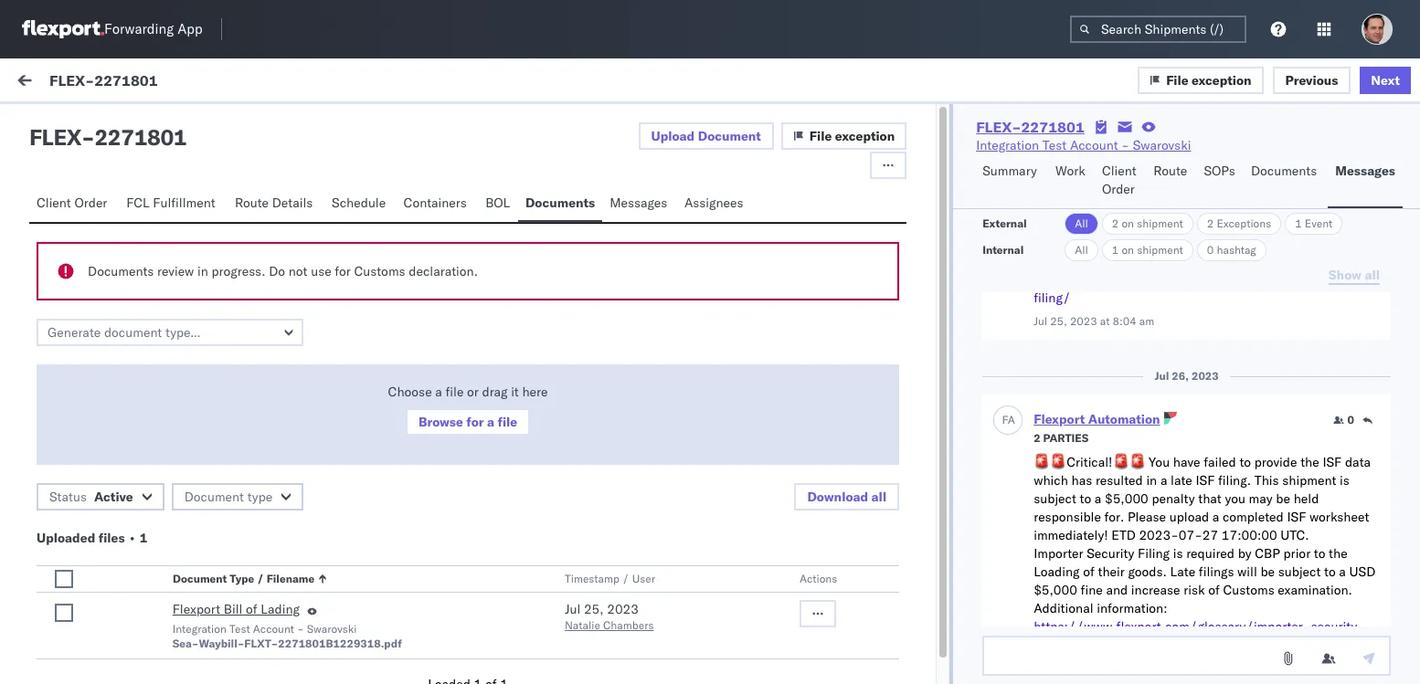 Task type: vqa. For each thing, say whether or not it's contained in the screenshot.
Consignee 'button'
no



Task type: locate. For each thing, give the bounding box(es) containing it.
may down "flxt-"
[[238, 655, 261, 672]]

0 vertical spatial shipment
[[1137, 217, 1183, 230]]

1 horizontal spatial this
[[1255, 473, 1279, 489]]

omkar up filing
[[89, 303, 127, 319]]

flexport up 2 parties button
[[1034, 411, 1085, 428]]

previous button
[[1273, 66, 1351, 94]]

may
[[1249, 491, 1273, 507], [238, 655, 261, 672]]

for inside button
[[466, 414, 484, 430]]

it
[[511, 384, 519, 400]]

shipment for 2 on shipment
[[1137, 217, 1183, 230]]

1 horizontal spatial file exception
[[1166, 72, 1252, 88]]

pm for 4:23
[[598, 153, 617, 170]]

2 exceptions
[[1207, 217, 1272, 230]]

2 on shipment
[[1112, 217, 1183, 230]]

f
[[1002, 413, 1008, 426]]

has down 🚨🚨critical!🚨🚨
[[1072, 473, 1092, 489]]

0 horizontal spatial subject
[[1034, 491, 1077, 507]]

pdt right 'natalie' at the bottom of the page
[[621, 620, 644, 637]]

all button left 1 on shipment
[[1065, 239, 1098, 261]]

1 vertical spatial has
[[370, 619, 391, 635]]

a down uploaded at the left of the page
[[55, 555, 62, 571]]

omkar down lucrative
[[89, 587, 127, 604]]

1 filing/ from the top
[[1034, 290, 1071, 306]]

26, up the "bol" at the top of the page
[[505, 153, 525, 170]]

pm for 4:22
[[598, 235, 617, 252]]

https://www.flexport.com/glossary/importer-
[[1034, 271, 1311, 288], [1034, 619, 1311, 635]]

1 vertical spatial that
[[176, 619, 200, 635]]

pdt right 4:22
[[621, 235, 644, 252]]

to up responsible at bottom
[[1080, 491, 1091, 507]]

1 horizontal spatial flexport
[[1034, 411, 1085, 428]]

0 horizontal spatial work
[[179, 75, 209, 91]]

that
[[1198, 491, 1222, 507], [176, 619, 200, 635], [186, 655, 209, 672]]

1 vertical spatial jul
[[1155, 369, 1169, 383]]

1 horizontal spatial $5,000
[[1105, 491, 1149, 507]]

2 inside button
[[1034, 431, 1041, 445]]

timestamp / user
[[565, 572, 655, 586]]

25, up 'natalie' at the bottom of the page
[[584, 601, 604, 618]]

fine
[[1081, 582, 1103, 599]]

documents up 1 event
[[1251, 163, 1317, 179]]

3 flex- 458574 from the top
[[1096, 501, 1182, 518]]

1 horizontal spatial file
[[1166, 72, 1189, 88]]

4 pm from the top
[[598, 620, 617, 637]]

internal
[[123, 116, 167, 133], [983, 243, 1024, 257]]

shipment inside 🚨🚨critical!🚨🚨 you have failed to provide the isf data which has resulted in a late isf filing. this shipment is subject to a $5,000 penalty that you may be held responsible for. please upload a completed isf worksheet immediately! etd 2023-07-27 17:00:00 utc. importer security filing is required by cbp prior to the loading of their goods. late filings will be subject to a usd $5,000 fine and increase risk of customs examination. additional information: https://www.flexport.com/glossary/importer-security- filing/
[[1283, 473, 1337, 489]]

2023 inside the 'https://www.flexport.com/glossary/importer-security- filing/ jul 25, 2023 at 8:04 am'
[[1070, 314, 1097, 328]]

1 all from the top
[[1075, 217, 1088, 230]]

oct down "bol" button
[[481, 235, 502, 252]]

2 https://www.flexport.com/glossary/importer- from the top
[[1034, 619, 1311, 635]]

2023, for 4:23
[[528, 153, 564, 170]]

2023, left 2:45
[[528, 620, 564, 637]]

0 vertical spatial that
[[1198, 491, 1222, 507]]

2 omkar savant from the top
[[89, 221, 170, 237]]

deal
[[139, 537, 164, 553]]

1 vertical spatial 0
[[1348, 413, 1355, 427]]

pm for 2:45
[[598, 620, 617, 637]]

5 savant from the top
[[130, 587, 170, 604]]

flex- 1366815
[[1096, 400, 1190, 416]]

shipment,
[[231, 619, 289, 635]]

note
[[157, 655, 182, 672]]

pdt for oct 26, 2023, 3:30 pm pdt
[[621, 400, 644, 416]]

1 https://www.flexport.com/glossary/importer- from the top
[[1034, 271, 1311, 288]]

type
[[229, 572, 254, 586]]

2 pm from the top
[[598, 235, 617, 252]]

0 horizontal spatial 2023
[[607, 601, 639, 618]]

filing/ inside the 'https://www.flexport.com/glossary/importer-security- filing/ jul 25, 2023 at 8:04 am'
[[1034, 290, 1071, 306]]

shipment for 1 on shipment
[[1137, 243, 1183, 257]]

1 horizontal spatial be
[[1276, 491, 1291, 507]]

1 458574 from the top
[[1134, 153, 1182, 170]]

route
[[1154, 163, 1188, 179], [235, 195, 269, 211]]

1
[[1295, 217, 1302, 230], [1112, 243, 1119, 257], [140, 530, 148, 547]]

1 horizontal spatial route
[[1154, 163, 1188, 179]]

2 savant from the top
[[130, 221, 170, 237]]

458574 down 2 on shipment in the top of the page
[[1134, 235, 1182, 252]]

am
[[1140, 314, 1155, 328], [62, 335, 80, 351]]

omkar for am
[[89, 303, 127, 319]]

savant up the commendation
[[130, 303, 170, 319]]

client down "comment" on the left of the page
[[37, 195, 71, 211]]

1 horizontal spatial customs
[[1223, 582, 1275, 599]]

this down provide
[[1255, 473, 1279, 489]]

(0)
[[171, 116, 194, 133]]

that up the sea-
[[176, 619, 200, 635]]

0 horizontal spatial be
[[1261, 564, 1275, 580]]

filing/ inside 🚨🚨critical!🚨🚨 you have failed to provide the isf data which has resulted in a late isf filing. this shipment is subject to a $5,000 penalty that you may be held responsible for. please upload a completed isf worksheet immediately! etd 2023-07-27 17:00:00 utc. importer security filing is required by cbp prior to the loading of their goods. late filings will be subject to a usd $5,000 fine and increase risk of customs examination. additional information: https://www.flexport.com/glossary/importer-security- filing/
[[1034, 637, 1071, 654]]

None text field
[[983, 636, 1391, 676]]

0 horizontal spatial file
[[810, 128, 832, 144]]

1 vertical spatial swarovski
[[307, 622, 357, 636]]

flexport up the sea-
[[173, 601, 220, 618]]

2023
[[1070, 314, 1097, 328], [1192, 369, 1219, 383], [607, 601, 639, 618]]

2 2023, from the top
[[528, 235, 564, 252]]

4 omkar from the top
[[89, 468, 127, 485]]

25, left the at
[[1050, 314, 1067, 328]]

1 vertical spatial shipment
[[1137, 243, 1183, 257]]

client order down "comment" on the left of the page
[[37, 195, 107, 211]]

external left (3)
[[29, 116, 77, 133]]

5 omkar from the top
[[89, 587, 127, 604]]

458574 for oct 26, 2023, 4:22 pm pdt
[[1134, 235, 1182, 252]]

0 horizontal spatial of
[[246, 601, 257, 618]]

458574 for oct 26, 2023, 2:45 pm pdt
[[1134, 620, 1182, 637]]

containers button
[[396, 186, 478, 222]]

document type
[[184, 489, 273, 505]]

for right the use at the top left of the page
[[335, 263, 351, 280]]

please
[[1128, 509, 1166, 526], [115, 655, 153, 672]]

0 vertical spatial flexport
[[1034, 411, 1085, 428]]

actions
[[800, 572, 838, 586]]

account up unloading
[[253, 622, 294, 636]]

2 pdt from the top
[[621, 235, 644, 252]]

0 up data
[[1348, 413, 1355, 427]]

a down drag
[[487, 414, 494, 430]]

customs inside 🚨🚨critical!🚨🚨 you have failed to provide the isf data which has resulted in a late isf filing. this shipment is subject to a $5,000 penalty that you may be held responsible for. please upload a completed isf worksheet immediately! etd 2023-07-27 17:00:00 utc. importer security filing is required by cbp prior to the loading of their goods. late filings will be subject to a usd $5,000 fine and increase risk of customs examination. additional information: https://www.flexport.com/glossary/importer-security- filing/
[[1223, 582, 1275, 599]]

data
[[1345, 454, 1371, 471]]

your
[[318, 335, 343, 351], [203, 619, 228, 635], [308, 655, 333, 672]]

internal for internal
[[983, 243, 1024, 257]]

1 vertical spatial all
[[1075, 243, 1088, 257]]

0 vertical spatial internal
[[123, 116, 167, 133]]

None checkbox
[[55, 570, 73, 589]]

1 vertical spatial document
[[184, 489, 244, 505]]

0 horizontal spatial flex-2271801
[[49, 71, 158, 89]]

458574 down information:
[[1134, 620, 1182, 637]]

jul left the at
[[1034, 314, 1048, 328]]

has up longer
[[370, 619, 391, 635]]

2 parties button
[[1034, 430, 1089, 446]]

route inside button
[[235, 195, 269, 211]]

work for related
[[1138, 158, 1162, 172]]

immediately!
[[1034, 527, 1108, 544]]

filename
[[266, 572, 314, 586]]

on down 2 on shipment in the top of the page
[[1122, 243, 1134, 257]]

a left usd
[[1339, 564, 1346, 580]]

devan
[[332, 619, 367, 635]]

0 vertical spatial you
[[1225, 491, 1246, 507]]

choose a file or drag it here
[[388, 384, 548, 400]]

use
[[311, 263, 331, 280]]

1 flex- 458574 from the top
[[1096, 153, 1182, 170]]

import
[[137, 75, 175, 91]]

client order for the left client order button
[[37, 195, 107, 211]]

review
[[157, 263, 194, 280]]

2023 down the 'https://www.flexport.com/glossary/importer-security- filing/ jul 25, 2023 at 8:04 am' on the right top of the page
[[1192, 369, 1219, 383]]

1 horizontal spatial client order button
[[1095, 154, 1146, 208]]

shipment's
[[336, 655, 399, 672]]

document inside 'document type / filename' button
[[173, 572, 227, 586]]

next button
[[1360, 66, 1411, 94]]

my
[[18, 70, 47, 96]]

on
[[1122, 217, 1134, 230], [1122, 243, 1134, 257]]

test
[[1043, 137, 1067, 154], [229, 622, 250, 636]]

you up the sea-
[[152, 619, 173, 635]]

that inside 🚨🚨critical!🚨🚨 you have failed to provide the isf data which has resulted in a late isf filing. this shipment is subject to a $5,000 penalty that you may be held responsible for. please upload a completed isf worksheet immediately! etd 2023-07-27 17:00:00 utc. importer security filing is required by cbp prior to the loading of their goods. late filings will be subject to a usd $5,000 fine and increase risk of customs examination. additional information: https://www.flexport.com/glossary/importer-security- filing/
[[1198, 491, 1222, 507]]

documents left test.
[[88, 263, 154, 280]]

0 vertical spatial documents
[[1251, 163, 1317, 179]]

1 vertical spatial you
[[152, 619, 173, 635]]

1 savant from the top
[[130, 138, 170, 155]]

0 vertical spatial 25,
[[1050, 314, 1067, 328]]

oct right the been
[[481, 620, 502, 637]]

0 vertical spatial integration
[[976, 137, 1039, 154]]

$5,000 down loading
[[1034, 582, 1078, 599]]

omkar savant
[[89, 138, 170, 155], [89, 221, 170, 237], [89, 303, 170, 319], [89, 468, 170, 485], [89, 587, 170, 604]]

25,
[[1050, 314, 1067, 328], [584, 601, 604, 618]]

oct for oct 26, 2023, 4:23 pm pdt
[[481, 153, 502, 170]]

1 vertical spatial flexport
[[173, 601, 220, 618]]

4 oct from the top
[[481, 620, 502, 637]]

document inside upload document button
[[698, 128, 761, 144]]

0 vertical spatial work
[[52, 70, 99, 96]]

document inside document type button
[[184, 489, 244, 505]]

2 oct from the top
[[481, 235, 502, 252]]

3 pdt from the top
[[621, 400, 644, 416]]

route left details
[[235, 195, 269, 211]]

458574 for oct 26, 2023, 4:23 pm pdt
[[1134, 153, 1182, 170]]

1 omkar savant from the top
[[89, 138, 170, 155]]

pdt for oct 26, 2023, 4:23 pm pdt
[[621, 153, 644, 170]]

2 horizontal spatial 2
[[1207, 217, 1214, 230]]

0 vertical spatial has
[[1072, 473, 1092, 489]]

integration up occurs
[[173, 622, 227, 636]]

internal left (0)
[[123, 116, 167, 133]]

usd
[[1350, 564, 1376, 580]]

be
[[1276, 491, 1291, 507], [1261, 564, 1275, 580]]

this is a great deal a lucrative partnership.
[[55, 537, 189, 571]]

0 horizontal spatial /
[[257, 572, 264, 586]]

jul 25, 2023 natalie chambers
[[565, 601, 654, 632]]

documents button up oct 26, 2023, 4:22 pm pdt
[[518, 186, 603, 222]]

goods.
[[1128, 564, 1167, 580]]

flex-2271801 up summary
[[976, 118, 1085, 136]]

work right 'related' in the right top of the page
[[1138, 158, 1162, 172]]

1 https://www.flexport.com/glossary/importer-security- filing/ link from the top
[[1034, 271, 1365, 306]]

2 vertical spatial 2023
[[607, 601, 639, 618]]

may up completed
[[1249, 491, 1273, 507]]

1 horizontal spatial is
[[1173, 546, 1183, 562]]

1 horizontal spatial you
[[1225, 491, 1246, 507]]

2 resize handle column header from the left
[[758, 153, 780, 685]]

2 left parties in the right of the page
[[1034, 431, 1041, 445]]

0 inside button
[[1348, 413, 1355, 427]]

0 horizontal spatial is
[[83, 537, 93, 553]]

3 2023, from the top
[[528, 400, 564, 416]]

26, for oct 26, 2023, 3:30 pm pdt
[[505, 400, 525, 416]]

flex- 458574 up 2 on shipment in the top of the page
[[1096, 153, 1182, 170]]

file down it
[[498, 414, 517, 430]]

you down filing.
[[1225, 491, 1246, 507]]

omkar savant up filing
[[89, 303, 170, 319]]

exception: warehouse devan delay
[[58, 500, 274, 516]]

1 vertical spatial for
[[466, 414, 484, 430]]

order
[[1102, 181, 1135, 197], [74, 195, 107, 211]]

jul inside the 'https://www.flexport.com/glossary/importer-security- filing/ jul 25, 2023 at 8:04 am'
[[1034, 314, 1048, 328]]

1 horizontal spatial am
[[1140, 314, 1155, 328]]

flex- 458574 down 2 on shipment in the top of the page
[[1096, 235, 1182, 252]]

0 horizontal spatial file
[[446, 384, 464, 400]]

2 all button from the top
[[1065, 239, 1098, 261]]

pm right 2:45
[[598, 620, 617, 637]]

flexport bill of lading link
[[173, 600, 300, 622]]

isf up the 'utc.'
[[1287, 509, 1306, 526]]

import work
[[137, 75, 209, 91]]

1 horizontal spatial swarovski
[[1133, 137, 1191, 154]]

flex- 458574 for oct 26, 2023, 4:22 pm pdt
[[1096, 235, 1182, 252]]

pdt for oct 26, 2023, 2:45 pm pdt
[[621, 620, 644, 637]]

1 horizontal spatial 0
[[1348, 413, 1355, 427]]

route details
[[235, 195, 313, 211]]

2 horizontal spatial of
[[1208, 582, 1220, 599]]

work up external (3)
[[52, 70, 99, 96]]

1 event
[[1295, 217, 1333, 230]]

2 filing/ from the top
[[1034, 637, 1071, 654]]

here
[[522, 384, 548, 400]]

your up "waybill-"
[[203, 619, 228, 635]]

0 vertical spatial client
[[1102, 163, 1137, 179]]

https://www.flexport.com/glossary/importer- inside the 'https://www.flexport.com/glossary/importer-security- filing/ jul 25, 2023 at 8:04 am'
[[1034, 271, 1311, 288]]

to up filing.
[[1240, 454, 1251, 471]]

2 horizontal spatial jul
[[1155, 369, 1169, 383]]

flex - 2271801
[[29, 123, 187, 151]]

1 for 1 on shipment
[[1112, 243, 1119, 257]]

1 horizontal spatial of
[[1083, 564, 1095, 580]]

all button for 1
[[1065, 239, 1098, 261]]

pm
[[598, 153, 617, 170], [598, 235, 617, 252], [598, 400, 617, 416], [598, 620, 617, 637]]

filing
[[83, 335, 112, 351]]

pm right 4:23
[[598, 153, 617, 170]]

file inside button
[[498, 414, 517, 430]]

26, for jul 26, 2023
[[1172, 369, 1189, 383]]

you inside you that your shipment, k & k, devan has been occurs when unloading cargo takes longer expected. please note that this may impact your shipment's final
[[152, 619, 173, 635]]

pdt right 4:23
[[621, 153, 644, 170]]

jul inside jul 25, 2023 natalie chambers
[[565, 601, 581, 618]]

client order button up latent
[[29, 186, 119, 222]]

client
[[1102, 163, 1137, 179], [37, 195, 71, 211]]

None checkbox
[[55, 604, 73, 622]]

4 pdt from the top
[[621, 620, 644, 637]]

active
[[94, 489, 133, 505]]

0 vertical spatial external
[[29, 116, 77, 133]]

26, right or
[[505, 400, 525, 416]]

2 up 1 on shipment
[[1112, 217, 1119, 230]]

0 vertical spatial 1
[[1295, 217, 1302, 230]]

omkar for messaging
[[89, 221, 127, 237]]

1 oct from the top
[[481, 153, 502, 170]]

1 horizontal spatial documents
[[525, 195, 595, 211]]

flexport for flexport automation
[[1034, 411, 1085, 428]]

messages button up event on the top right of page
[[1328, 154, 1403, 208]]

1 vertical spatial your
[[203, 619, 228, 635]]

client down the integration test account - swarovski link
[[1102, 163, 1137, 179]]

order down 'related' in the right top of the page
[[1102, 181, 1135, 197]]

flex-2271801 up (3)
[[49, 71, 158, 89]]

external (3)
[[29, 116, 104, 133]]

1 pm from the top
[[598, 153, 617, 170]]

pdt right 3:30
[[621, 400, 644, 416]]

0 horizontal spatial integration test account - swarovski
[[173, 622, 357, 636]]

0 horizontal spatial messages
[[610, 195, 667, 211]]

1 vertical spatial messages
[[610, 195, 667, 211]]

external inside button
[[29, 116, 77, 133]]

savant for you
[[130, 587, 170, 604]]

1 down 2 on shipment in the top of the page
[[1112, 243, 1119, 257]]

3 omkar savant from the top
[[89, 303, 170, 319]]

work down the integration test account - swarovski link
[[1056, 163, 1086, 179]]

1 vertical spatial file
[[810, 128, 832, 144]]

customs right the use at the top left of the page
[[354, 263, 405, 280]]

1 vertical spatial this
[[55, 537, 79, 553]]

3:30
[[567, 400, 595, 416]]

this inside 🚨🚨critical!🚨🚨 you have failed to provide the isf data which has resulted in a late isf filing. this shipment is subject to a $5,000 penalty that you may be held responsible for. please upload a completed isf worksheet immediately! etd 2023-07-27 17:00:00 utc. importer security filing is required by cbp prior to the loading of their goods. late filings will be subject to a usd $5,000 fine and increase risk of customs examination. additional information: https://www.flexport.com/glossary/importer-security- filing/
[[1255, 473, 1279, 489]]

failed
[[1204, 454, 1236, 471]]

0 vertical spatial account
[[1070, 137, 1118, 154]]

jul up 'natalie' at the bottom of the page
[[565, 601, 581, 618]]

2 all from the top
[[1075, 243, 1088, 257]]

all left 1 on shipment
[[1075, 243, 1088, 257]]

pm right 4:22
[[598, 235, 617, 252]]

of down filings
[[1208, 582, 1220, 599]]

jul
[[1034, 314, 1048, 328], [1155, 369, 1169, 383], [565, 601, 581, 618]]

1 security- from the top
[[1311, 271, 1365, 288]]

subject
[[1034, 491, 1077, 507], [1278, 564, 1321, 580]]

internal down summary button
[[983, 243, 1024, 257]]

account up 'related' in the right top of the page
[[1070, 137, 1118, 154]]

4 omkar savant from the top
[[89, 468, 170, 485]]

the down "worksheet" at the bottom right of page
[[1329, 546, 1348, 562]]

is up "late"
[[1173, 546, 1183, 562]]

2 458574 from the top
[[1134, 235, 1182, 252]]

please left the note
[[115, 655, 153, 672]]

jul up 1366815
[[1155, 369, 1169, 383]]

documents
[[1251, 163, 1317, 179], [525, 195, 595, 211], [88, 263, 154, 280]]

2 flex- 458574 from the top
[[1096, 235, 1182, 252]]

savant down internal (0)
[[130, 138, 170, 155]]

upload
[[1170, 509, 1209, 526]]

1 all button from the top
[[1065, 213, 1098, 235]]

5 omkar savant from the top
[[89, 587, 170, 604]]

file
[[446, 384, 464, 400], [498, 414, 517, 430]]

/
[[257, 572, 264, 586], [623, 572, 629, 586]]

4 2023, from the top
[[528, 620, 564, 637]]

0 horizontal spatial may
[[238, 655, 261, 672]]

document type / filename button
[[169, 569, 528, 587]]

all for 1
[[1075, 243, 1088, 257]]

flexport. image
[[22, 20, 104, 38]]

2023 inside jul 25, 2023 natalie chambers
[[607, 601, 639, 618]]

3 pm from the top
[[598, 400, 617, 416]]

1 pdt from the top
[[621, 153, 644, 170]]

pdt for oct 26, 2023, 4:22 pm pdt
[[621, 235, 644, 252]]

0 horizontal spatial flexport
[[173, 601, 220, 618]]

expected.
[[55, 655, 112, 672]]

your right improve
[[318, 335, 343, 351]]

latent
[[55, 252, 92, 269]]

document type / filename
[[173, 572, 314, 586]]

2 on from the top
[[1122, 243, 1134, 257]]

that down occurs
[[186, 655, 209, 672]]

fulfillment
[[153, 195, 215, 211]]

flexport inside flexport bill of lading 'link'
[[173, 601, 220, 618]]

1 horizontal spatial the
[[1329, 546, 1348, 562]]

0 vertical spatial filing/
[[1034, 290, 1071, 306]]

flex- 458574 down information:
[[1096, 620, 1182, 637]]

1 horizontal spatial in
[[1147, 473, 1157, 489]]

route inside button
[[1154, 163, 1188, 179]]

user
[[632, 572, 655, 586]]

25, inside the 'https://www.flexport.com/glossary/importer-security- filing/ jul 25, 2023 at 8:04 am'
[[1050, 314, 1067, 328]]

0 horizontal spatial has
[[370, 619, 391, 635]]

0 vertical spatial customs
[[354, 263, 405, 280]]

2 horizontal spatial 1
[[1295, 217, 1302, 230]]

is down data
[[1340, 473, 1350, 489]]

2 / from the left
[[623, 572, 629, 586]]

2023, for 2:45
[[528, 620, 564, 637]]

0 vertical spatial 2023
[[1070, 314, 1097, 328]]

0 vertical spatial all button
[[1065, 213, 1098, 235]]

2 security- from the top
[[1311, 619, 1365, 635]]

1 horizontal spatial has
[[1072, 473, 1092, 489]]

am inside the 'https://www.flexport.com/glossary/importer-security- filing/ jul 25, 2023 at 8:04 am'
[[1140, 314, 1155, 328]]

has inside you that your shipment, k & k, devan has been occurs when unloading cargo takes longer expected. please note that this may impact your shipment's final
[[370, 619, 391, 635]]

1 vertical spatial flex-2271801
[[976, 118, 1085, 136]]

1 vertical spatial integration test account - swarovski
[[173, 622, 357, 636]]

flex- 458574 for oct 26, 2023, 4:23 pm pdt
[[1096, 153, 1182, 170]]

k
[[293, 619, 301, 635]]

that up upload
[[1198, 491, 1222, 507]]

2 horizontal spatial isf
[[1323, 454, 1342, 471]]

shipment down 2 on shipment in the top of the page
[[1137, 243, 1183, 257]]

1 for 1 event
[[1295, 217, 1302, 230]]

3 savant from the top
[[130, 303, 170, 319]]

integration up summary
[[976, 137, 1039, 154]]

0 vertical spatial messages
[[1336, 163, 1396, 179]]

cargo
[[306, 637, 338, 654]]

1 vertical spatial account
[[253, 622, 294, 636]]

documents button
[[1244, 154, 1328, 208], [518, 186, 603, 222]]

2023, right it
[[528, 400, 564, 416]]

4 458574 from the top
[[1134, 620, 1182, 637]]

please inside 🚨🚨critical!🚨🚨 you have failed to provide the isf data which has resulted in a late isf filing. this shipment is subject to a $5,000 penalty that you may be held responsible for. please upload a completed isf worksheet immediately! etd 2023-07-27 17:00:00 utc. importer security filing is required by cbp prior to the loading of their goods. late filings will be subject to a usd $5,000 fine and increase risk of customs examination. additional information: https://www.flexport.com/glossary/importer-security- filing/
[[1128, 509, 1166, 526]]

26, for oct 26, 2023, 2:45 pm pdt
[[505, 620, 525, 637]]

3 oct from the top
[[481, 400, 502, 416]]

3 resize handle column header from the left
[[1066, 153, 1088, 685]]

3 omkar from the top
[[89, 303, 127, 319]]

0 horizontal spatial 1
[[140, 530, 148, 547]]

security
[[1087, 546, 1135, 562]]

1 / from the left
[[257, 572, 264, 586]]

1 vertical spatial in
[[1147, 473, 1157, 489]]

in down you
[[1147, 473, 1157, 489]]

client order button up 2 on shipment in the top of the page
[[1095, 154, 1146, 208]]

2 omkar from the top
[[89, 221, 127, 237]]

risk
[[1184, 582, 1205, 599]]

f a
[[1002, 413, 1015, 426]]

0 vertical spatial please
[[1128, 509, 1166, 526]]

0 horizontal spatial am
[[62, 335, 80, 351]]

1 vertical spatial all button
[[1065, 239, 1098, 261]]

files
[[98, 530, 125, 547]]

1 vertical spatial 2023
[[1192, 369, 1219, 383]]

omkar up active
[[89, 468, 127, 485]]

1 vertical spatial security-
[[1311, 619, 1365, 635]]

all button
[[1065, 213, 1098, 235], [1065, 239, 1098, 261]]

swarovski up 2271801b1229318.pdf
[[307, 622, 357, 636]]

on up 1 on shipment
[[1122, 217, 1134, 230]]

i
[[55, 335, 59, 351]]

1 on from the top
[[1122, 217, 1134, 230]]

1 2023, from the top
[[528, 153, 564, 170]]

https://www.flexport.com/glossary/importer-security- filing/ link down risk
[[1034, 619, 1365, 654]]

route left sops
[[1154, 163, 1188, 179]]

4 flex- 458574 from the top
[[1096, 620, 1182, 637]]

this
[[1255, 473, 1279, 489], [55, 537, 79, 553]]

documents up oct 26, 2023, 4:22 pm pdt
[[525, 195, 595, 211]]

internal inside "button"
[[123, 116, 167, 133]]

1 vertical spatial of
[[1208, 582, 1220, 599]]

2 horizontal spatial 2023
[[1192, 369, 1219, 383]]

oct for oct 26, 2023, 2:45 pm pdt
[[481, 620, 502, 637]]

1 vertical spatial isf
[[1196, 473, 1215, 489]]

0 horizontal spatial this
[[55, 537, 79, 553]]

app
[[177, 21, 203, 38]]

17:00:00
[[1222, 527, 1277, 544]]

26, for oct 26, 2023, 4:23 pm pdt
[[505, 153, 525, 170]]

resize handle column header
[[451, 153, 473, 685], [758, 153, 780, 685], [1066, 153, 1088, 685], [1374, 153, 1396, 685]]

uploaded
[[37, 530, 95, 547]]

458574 left sops
[[1134, 153, 1182, 170]]



Task type: describe. For each thing, give the bounding box(es) containing it.
route for route details
[[235, 195, 269, 211]]

in inside 🚨🚨critical!🚨🚨 you have failed to provide the isf data which has resulted in a late isf filing. this shipment is subject to a $5,000 penalty that you may be held responsible for. please upload a completed isf worksheet immediately! etd 2023-07-27 17:00:00 utc. importer security filing is required by cbp prior to the loading of their goods. late filings will be subject to a usd $5,000 fine and increase risk of customs examination. additional information: https://www.flexport.com/glossary/importer-security- filing/
[[1147, 473, 1157, 489]]

on for 2
[[1122, 217, 1134, 230]]

0 horizontal spatial documents button
[[518, 186, 603, 222]]

25, inside jul 25, 2023 natalie chambers
[[584, 601, 604, 618]]

2 vertical spatial documents
[[88, 263, 154, 280]]

commendation
[[125, 335, 212, 351]]

cbp
[[1255, 546, 1280, 562]]

0 vertical spatial swarovski
[[1133, 137, 1191, 154]]

security- inside 🚨🚨critical!🚨🚨 you have failed to provide the isf data which has resulted in a late isf filing. this shipment is subject to a $5,000 penalty that you may be held responsible for. please upload a completed isf worksheet immediately! etd 2023-07-27 17:00:00 utc. importer security filing is required by cbp prior to the loading of their goods. late filings will be subject to a usd $5,000 fine and increase risk of customs examination. additional information: https://www.flexport.com/glossary/importer-security- filing/
[[1311, 619, 1365, 635]]

timestamp / user button
[[561, 569, 764, 587]]

a up lucrative
[[96, 537, 103, 553]]

integration test account - swarovski link
[[976, 136, 1191, 154]]

and
[[1106, 582, 1128, 599]]

2 vertical spatial your
[[308, 655, 333, 672]]

download all button
[[795, 484, 900, 511]]

2 for exceptions
[[1207, 217, 1214, 230]]

/ inside button
[[623, 572, 629, 586]]

to right report
[[254, 335, 265, 351]]

lucrative
[[65, 555, 115, 571]]

report
[[215, 335, 250, 351]]

8:04
[[1113, 314, 1137, 328]]

flex- 458574 for oct 26, 2023, 2:45 pm pdt
[[1096, 620, 1182, 637]]

1 horizontal spatial subject
[[1278, 564, 1321, 580]]

4:22
[[567, 235, 595, 252]]

late
[[1171, 473, 1193, 489]]

1 vertical spatial am
[[62, 335, 80, 351]]

oct 26, 2023, 2:45 pm pdt
[[481, 620, 644, 637]]

flexport automation button
[[1034, 411, 1160, 428]]

3 458574 from the top
[[1134, 501, 1182, 518]]

0 for 0 hashtag
[[1207, 243, 1214, 257]]

please inside you that your shipment, k & k, devan has been occurs when unloading cargo takes longer expected. please note that this may impact your shipment's final
[[115, 655, 153, 672]]

1 omkar from the top
[[89, 138, 127, 155]]

a up 27
[[1213, 509, 1220, 526]]

a down resulted
[[1095, 491, 1102, 507]]

0 horizontal spatial client order button
[[29, 186, 119, 222]]

2023, for 4:22
[[528, 235, 564, 252]]

1366815
[[1134, 400, 1190, 416]]

client order for the right client order button
[[1102, 163, 1137, 197]]

status
[[49, 489, 87, 505]]

examination.
[[1278, 582, 1353, 599]]

a left late
[[1161, 473, 1168, 489]]

may inside you that your shipment, k & k, devan has been occurs when unloading cargo takes longer expected. please note that this may impact your shipment's final
[[238, 655, 261, 672]]

all button for 2
[[1065, 213, 1098, 235]]

1 vertical spatial be
[[1261, 564, 1275, 580]]

1 vertical spatial documents
[[525, 195, 595, 211]]

we are
[[55, 619, 95, 635]]

of inside 'link'
[[246, 601, 257, 618]]

summary
[[983, 163, 1037, 179]]

0 vertical spatial integration test account - swarovski
[[976, 137, 1191, 154]]

0 for 0
[[1348, 413, 1355, 427]]

drag
[[482, 384, 508, 400]]

1 resize handle column header from the left
[[451, 153, 473, 685]]

flexport bill of lading
[[173, 601, 300, 618]]

1 horizontal spatial flex-2271801
[[976, 118, 1085, 136]]

oct 26, 2023, 4:23 pm pdt
[[481, 153, 644, 170]]

route for route
[[1154, 163, 1188, 179]]

internal for internal (0)
[[123, 116, 167, 133]]

all for 2
[[1075, 217, 1088, 230]]

a right filing
[[115, 335, 122, 351]]

1 horizontal spatial order
[[1102, 181, 1135, 197]]

1 horizontal spatial messages
[[1336, 163, 1396, 179]]

0 vertical spatial of
[[1083, 564, 1095, 580]]

late
[[1170, 564, 1196, 580]]

a
[[1008, 413, 1015, 426]]

sops button
[[1197, 154, 1244, 208]]

0 vertical spatial your
[[318, 335, 343, 351]]

4 resize handle column header from the left
[[1374, 153, 1396, 685]]

sea-waybill-flxt-2271801b1229318.pdf
[[173, 637, 402, 651]]

great
[[106, 537, 136, 553]]

work inside work "button"
[[1056, 163, 1086, 179]]

sender
[[491, 76, 526, 90]]

1 vertical spatial file exception
[[810, 128, 895, 144]]

security- inside the 'https://www.flexport.com/glossary/importer-security- filing/ jul 25, 2023 at 8:04 am'
[[1311, 271, 1365, 288]]

0 horizontal spatial test
[[229, 622, 250, 636]]

external for external
[[983, 217, 1027, 230]]

1 vertical spatial the
[[1329, 546, 1348, 562]]

2023 for 26,
[[1192, 369, 1219, 383]]

flxt-
[[244, 637, 278, 651]]

2 horizontal spatial documents
[[1251, 163, 1317, 179]]

0 vertical spatial subject
[[1034, 491, 1077, 507]]

you inside 🚨🚨critical!🚨🚨 you have failed to provide the isf data which has resulted in a late isf filing. this shipment is subject to a $5,000 penalty that you may be held responsible for. please upload a completed isf worksheet immediately! etd 2023-07-27 17:00:00 utc. importer security filing is required by cbp prior to the loading of their goods. late filings will be subject to a usd $5,000 fine and increase risk of customs examination. additional information: https://www.flexport.com/glossary/importer-security- filing/
[[1225, 491, 1246, 507]]

0 vertical spatial $5,000
[[1105, 491, 1149, 507]]

2 vertical spatial that
[[186, 655, 209, 672]]

1 on shipment
[[1112, 243, 1183, 257]]

held
[[1294, 491, 1319, 507]]

upload
[[651, 128, 695, 144]]

download all
[[807, 489, 887, 505]]

https://www.flexport.com/glossary/importer- inside 🚨🚨critical!🚨🚨 you have failed to provide the isf data which has resulted in a late isf filing. this shipment is subject to a $5,000 penalty that you may be held responsible for. please upload a completed isf worksheet immediately! etd 2023-07-27 17:00:00 utc. importer security filing is required by cbp prior to the loading of their goods. late filings will be subject to a usd $5,000 fine and increase risk of customs examination. additional information: https://www.flexport.com/glossary/importer-security- filing/
[[1034, 619, 1311, 635]]

for.
[[1105, 509, 1125, 526]]

client for the right client order button
[[1102, 163, 1137, 179]]

1 vertical spatial exception
[[835, 128, 895, 144]]

omkar savant for you
[[89, 587, 170, 604]]

is inside this is a great deal a lucrative partnership.
[[83, 537, 93, 553]]

1 horizontal spatial messages button
[[1328, 154, 1403, 208]]

to right prior
[[1314, 546, 1326, 562]]

0 vertical spatial the
[[1301, 454, 1320, 471]]

2271801b1229318.pdf
[[278, 637, 402, 651]]

oct for oct 26, 2023, 4:22 pm pdt
[[481, 235, 502, 252]]

internal (0) button
[[115, 108, 205, 143]]

required
[[1186, 546, 1235, 562]]

26, for oct 26, 2023, 4:22 pm pdt
[[505, 235, 525, 252]]

jul for 25,
[[565, 601, 581, 618]]

k,
[[316, 619, 329, 635]]

message button
[[216, 58, 308, 108]]

upload document
[[651, 128, 761, 144]]

0 horizontal spatial integration
[[173, 622, 227, 636]]

has inside 🚨🚨critical!🚨🚨 you have failed to provide the isf data which has resulted in a late isf filing. this shipment is subject to a $5,000 penalty that you may be held responsible for. please upload a completed isf worksheet immediately! etd 2023-07-27 17:00:00 utc. importer security filing is required by cbp prior to the loading of their goods. late filings will be subject to a usd $5,000 fine and increase risk of customs examination. additional information: https://www.flexport.com/glossary/importer-security- filing/
[[1072, 473, 1092, 489]]

1 vertical spatial $5,000
[[1034, 582, 1078, 599]]

0 horizontal spatial customs
[[354, 263, 405, 280]]

savant for test.
[[130, 221, 170, 237]]

2023 for 25,
[[607, 601, 639, 618]]

omkar savant for filing
[[89, 303, 170, 319]]

their
[[1098, 564, 1125, 580]]

status active
[[49, 489, 133, 505]]

message
[[223, 75, 277, 91]]

0 vertical spatial test
[[1043, 137, 1067, 154]]

comment
[[55, 170, 111, 186]]

0 horizontal spatial order
[[74, 195, 107, 211]]

0 horizontal spatial account
[[253, 622, 294, 636]]

omkar savant for test.
[[89, 221, 170, 237]]

document for type
[[173, 572, 227, 586]]

∙
[[128, 530, 136, 547]]

work for my
[[52, 70, 99, 96]]

0 vertical spatial be
[[1276, 491, 1291, 507]]

on for 1
[[1122, 243, 1134, 257]]

bol button
[[478, 186, 518, 222]]

2 vertical spatial 1
[[140, 530, 148, 547]]

flex
[[29, 123, 81, 151]]

omkar for are
[[89, 587, 127, 604]]

a right choose
[[435, 384, 442, 400]]

importer
[[1034, 546, 1084, 562]]

0 vertical spatial file
[[446, 384, 464, 400]]

exception:
[[58, 500, 123, 516]]

Search Shipments (/) text field
[[1070, 16, 1247, 43]]

🚨🚨critical!🚨🚨
[[1034, 454, 1146, 471]]

0 vertical spatial file exception
[[1166, 72, 1252, 88]]

forwarding app
[[104, 21, 203, 38]]

pm for 3:30
[[598, 400, 617, 416]]

may inside 🚨🚨critical!🚨🚨 you have failed to provide the isf data which has resulted in a late isf filing. this shipment is subject to a $5,000 penalty that you may be held responsible for. please upload a completed isf worksheet immediately! etd 2023-07-27 17:00:00 utc. importer security filing is required by cbp prior to the loading of their goods. late filings will be subject to a usd $5,000 fine and increase risk of customs examination. additional information: https://www.flexport.com/glossary/importer-security- filing/
[[1249, 491, 1273, 507]]

1 horizontal spatial account
[[1070, 137, 1118, 154]]

uploaded files ∙ 1
[[37, 530, 148, 547]]

assignees button
[[677, 186, 754, 222]]

2 horizontal spatial is
[[1340, 473, 1350, 489]]

to up examination.
[[1324, 564, 1336, 580]]

2023, for 3:30
[[528, 400, 564, 416]]

🚨🚨critical!🚨🚨 you have failed to provide the isf data which has resulted in a late isf filing. this shipment is subject to a $5,000 penalty that you may be held responsible for. please upload a completed isf worksheet immediately! etd 2023-07-27 17:00:00 utc. importer security filing is required by cbp prior to the loading of their goods. late filings will be subject to a usd $5,000 fine and increase risk of customs examination. additional information: https://www.flexport.com/glossary/importer-security- filing/
[[1034, 454, 1376, 654]]

2 https://www.flexport.com/glossary/importer-security- filing/ link from the top
[[1034, 619, 1365, 654]]

Generate document type... text field
[[37, 319, 303, 346]]

summary button
[[975, 154, 1048, 208]]

takes
[[342, 637, 373, 654]]

oct for oct 26, 2023, 3:30 pm pdt
[[481, 400, 502, 416]]

upload document button
[[638, 122, 774, 150]]

savant for filing
[[130, 303, 170, 319]]

/ inside button
[[257, 572, 264, 586]]

by
[[1238, 546, 1252, 562]]

0 horizontal spatial swarovski
[[307, 622, 357, 636]]

devan
[[198, 500, 236, 516]]

worksheet
[[1310, 509, 1369, 526]]

1 horizontal spatial exception
[[1192, 72, 1252, 88]]

flexport for flexport bill of lading
[[173, 601, 220, 618]]

bill
[[224, 601, 243, 618]]

all
[[872, 489, 887, 505]]

flex-2271801 link
[[976, 118, 1085, 136]]

automation
[[1088, 411, 1160, 428]]

(3)
[[81, 116, 104, 133]]

this inside this is a great deal a lucrative partnership.
[[55, 537, 79, 553]]

event
[[1305, 217, 1333, 230]]

declaration.
[[409, 263, 478, 280]]

0 vertical spatial isf
[[1323, 454, 1342, 471]]

hashtag
[[1217, 243, 1257, 257]]

4 savant from the top
[[130, 468, 170, 485]]

0 horizontal spatial isf
[[1196, 473, 1215, 489]]

previous
[[1286, 72, 1338, 88]]

jul for 26,
[[1155, 369, 1169, 383]]

2 for on shipment
[[1112, 217, 1119, 230]]

0 horizontal spatial for
[[335, 263, 351, 280]]

you
[[1149, 454, 1170, 471]]

a inside button
[[487, 414, 494, 430]]

0 horizontal spatial messages button
[[603, 186, 677, 222]]

timestamp
[[565, 572, 620, 586]]

0 vertical spatial in
[[197, 263, 208, 280]]

delay
[[239, 500, 274, 516]]

document for type
[[184, 489, 244, 505]]

route button
[[1146, 154, 1197, 208]]

2 vertical spatial isf
[[1287, 509, 1306, 526]]

sea-
[[173, 637, 199, 651]]

https://www.flexport.com/glossary/importer-security- filing/ jul 25, 2023 at 8:04 am
[[1034, 271, 1365, 328]]

etd
[[1112, 527, 1136, 544]]

client for the left client order button
[[37, 195, 71, 211]]

improve
[[269, 335, 314, 351]]

1 horizontal spatial documents button
[[1244, 154, 1328, 208]]

filing
[[1138, 546, 1170, 562]]

external for external (3)
[[29, 116, 77, 133]]

fcl fulfillment button
[[119, 186, 227, 222]]

work inside import work button
[[179, 75, 209, 91]]



